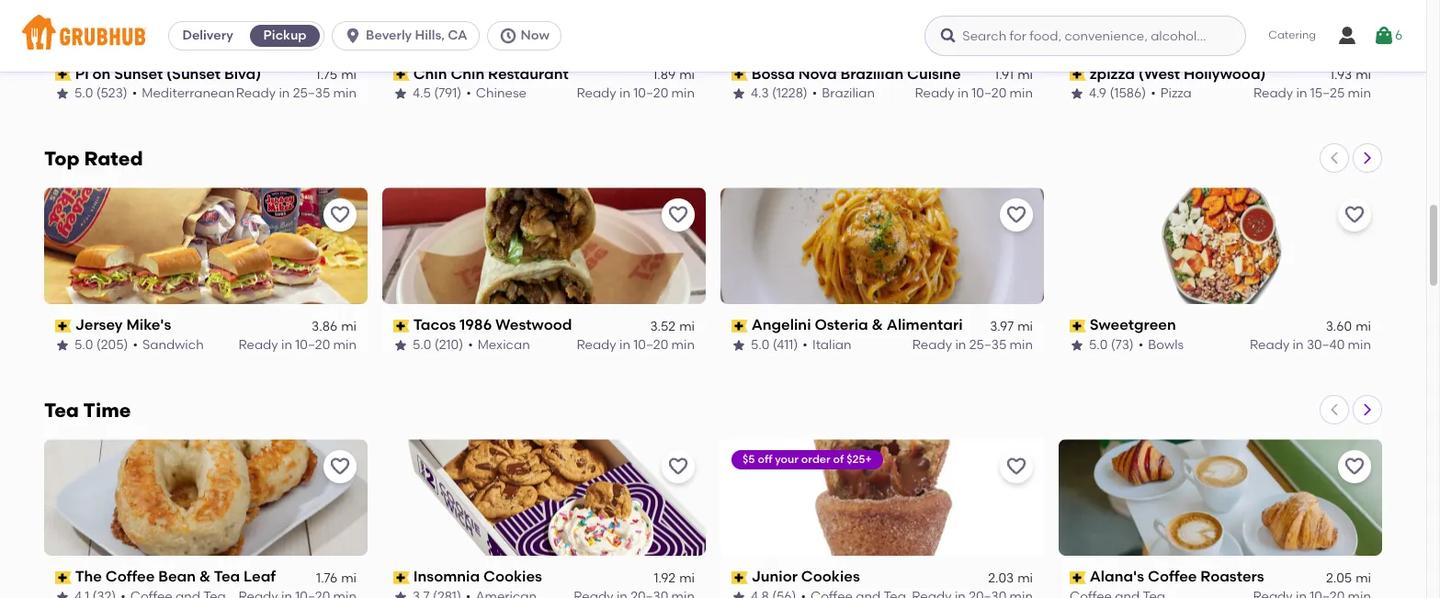 Task type: describe. For each thing, give the bounding box(es) containing it.
beverly
[[366, 28, 412, 43]]

6 button
[[1373, 19, 1403, 52]]

mi for insomnia cookies
[[679, 571, 695, 586]]

angelini osteria & alimentari logo image
[[721, 188, 1044, 305]]

tacos
[[413, 317, 456, 334]]

• for 1986
[[468, 337, 473, 353]]

subscription pass image for jersey mike's
[[55, 320, 71, 333]]

• right (73)
[[1139, 337, 1144, 353]]

save this restaurant button for the coffee bean & tea leaf
[[324, 451, 357, 484]]

min for sweetgreen
[[1348, 337, 1372, 353]]

ready in 30–40 min
[[1250, 337, 1372, 353]]

coffee for the
[[106, 568, 155, 586]]

svg image
[[940, 27, 958, 45]]

tea time
[[44, 399, 131, 422]]

ready for bossa nova brazilian cuisine
[[915, 86, 955, 101]]

mi for alana's coffee roasters
[[1356, 571, 1372, 586]]

now button
[[487, 21, 569, 51]]

insomnia
[[413, 568, 480, 586]]

5.0 left (73)
[[1089, 337, 1108, 353]]

top rated
[[44, 147, 143, 170]]

• mexican
[[468, 337, 530, 353]]

1.92
[[654, 571, 676, 586]]

save this restaurant button for insomnia cookies
[[662, 451, 695, 484]]

svg image for 6
[[1373, 25, 1395, 47]]

5.0 (205)
[[74, 337, 128, 353]]

in for angelini osteria & alimentari
[[955, 337, 966, 353]]

in for sweetgreen
[[1293, 337, 1304, 353]]

top
[[44, 147, 80, 170]]

in for pi on sunset (sunset blvd)
[[279, 86, 290, 101]]

• bowls
[[1139, 337, 1184, 353]]

in for chin chin restaurant
[[620, 86, 631, 101]]

leaf
[[244, 568, 276, 586]]

subscription pass image for bossa nova brazilian cuisine
[[732, 68, 748, 81]]

restaurant
[[488, 65, 569, 82]]

ready for zpizza (west hollywood)
[[1254, 86, 1294, 101]]

mi for the coffee bean & tea leaf
[[341, 571, 357, 586]]

tacos 1986 westwood
[[413, 317, 572, 334]]

1.75 mi
[[316, 67, 357, 83]]

mi for sweetgreen
[[1356, 319, 1372, 334]]

osteria
[[815, 317, 868, 334]]

mediterranean
[[142, 86, 235, 101]]

zpizza
[[1090, 65, 1135, 82]]

jersey mike's
[[75, 317, 171, 334]]

• for nova
[[812, 86, 818, 101]]

mike's
[[126, 317, 171, 334]]

caret right icon image for tea time
[[1361, 403, 1375, 418]]

pickup
[[263, 28, 307, 43]]

subscription pass image for chin chin restaurant
[[393, 68, 410, 81]]

1.89
[[653, 67, 676, 83]]

• italian
[[803, 337, 852, 353]]

1 horizontal spatial &
[[872, 317, 883, 334]]

save this restaurant button for angelini osteria & alimentari
[[1000, 199, 1033, 232]]

1.91
[[995, 67, 1014, 83]]

4.5 (791)
[[413, 86, 462, 101]]

pickup button
[[246, 21, 324, 51]]

star icon image for bossa nova brazilian cuisine
[[732, 87, 746, 101]]

save this restaurant button for alana's coffee roasters
[[1338, 451, 1372, 484]]

subscription pass image for tacos 1986 westwood
[[393, 320, 410, 333]]

min for zpizza (west hollywood)
[[1348, 86, 1372, 101]]

Search for food, convenience, alcohol... search field
[[925, 16, 1247, 56]]

subscription pass image for angelini osteria & alimentari
[[732, 320, 748, 333]]

(791)
[[434, 86, 462, 101]]

subscription pass image for alana's coffee roasters
[[1070, 571, 1086, 584]]

star icon image for zpizza (west hollywood)
[[1070, 87, 1085, 101]]

10–20 for jersey mike's
[[295, 337, 330, 353]]

ready for sweetgreen
[[1250, 337, 1290, 353]]

ready in 10–20 min for jersey mike's
[[239, 337, 357, 353]]

4.3
[[751, 86, 769, 101]]

$25+
[[847, 454, 872, 466]]

ready in 10–20 min for chin chin restaurant
[[577, 86, 695, 101]]

svg image for now
[[499, 27, 517, 45]]

svg image for beverly hills, ca
[[344, 27, 362, 45]]

5.0 for tacos
[[413, 337, 432, 353]]

save this restaurant image for angelini osteria & alimentari
[[1006, 204, 1028, 227]]

caret right icon image for top rated
[[1361, 151, 1375, 166]]

main navigation navigation
[[0, 0, 1427, 72]]

(205)
[[96, 337, 128, 353]]

1.92 mi
[[654, 571, 695, 586]]

delivery button
[[169, 21, 246, 51]]

(210)
[[435, 337, 463, 353]]

subscription pass image for the coffee bean & tea leaf
[[55, 571, 71, 584]]

pi
[[75, 65, 89, 82]]

min for chin chin restaurant
[[672, 86, 695, 101]]

mi for tacos 1986 westwood
[[679, 319, 695, 334]]

angelini osteria & alimentari
[[752, 317, 963, 334]]

1986
[[460, 317, 492, 334]]

caret left icon image for time
[[1327, 403, 1342, 418]]

tacos 1986 westwood logo image
[[382, 188, 706, 305]]

(1228)
[[772, 86, 808, 101]]

3.86
[[312, 319, 338, 334]]

ready in 10–20 min for tacos 1986 westwood
[[577, 337, 695, 353]]

alana's
[[1090, 568, 1145, 586]]

star icon image for pi on sunset (sunset blvd)
[[55, 87, 70, 101]]

alana's coffee roasters logo image
[[1059, 440, 1383, 556]]

• for chin
[[466, 86, 471, 101]]

star icon image for jersey mike's
[[55, 338, 70, 353]]

10–20 for tacos 1986 westwood
[[634, 337, 669, 353]]

• for osteria
[[803, 337, 808, 353]]

hollywood)
[[1184, 65, 1266, 82]]

westwood
[[496, 317, 572, 334]]

1.89 mi
[[653, 67, 695, 83]]

junior cookies
[[752, 568, 860, 586]]

subscription pass image for junior cookies
[[732, 571, 748, 584]]

ready for jersey mike's
[[239, 337, 278, 353]]

ready for tacos 1986 westwood
[[577, 337, 617, 353]]

• mediterranean
[[132, 86, 235, 101]]

roasters
[[1201, 568, 1264, 586]]

ready in 10–20 min for bossa nova brazilian cuisine
[[915, 86, 1033, 101]]

on
[[92, 65, 111, 82]]

pizza
[[1161, 86, 1192, 101]]

3.97 mi
[[990, 319, 1033, 334]]

insomnia cookies logo image
[[382, 440, 706, 556]]

1.76
[[316, 571, 338, 586]]

beverly hills, ca
[[366, 28, 467, 43]]

delivery
[[182, 28, 233, 43]]

(sunset
[[166, 65, 221, 82]]

mi for pi on sunset (sunset blvd)
[[341, 67, 357, 83]]

1.75
[[316, 67, 338, 83]]

• brazilian
[[812, 86, 875, 101]]

5.0 (210)
[[413, 337, 463, 353]]

(411)
[[773, 337, 798, 353]]

• pizza
[[1151, 86, 1192, 101]]



Task type: vqa. For each thing, say whether or not it's contained in the screenshot.


Task type: locate. For each thing, give the bounding box(es) containing it.
5.0 down tacos
[[413, 337, 432, 353]]

• right '(411)'
[[803, 337, 808, 353]]

25–35 down the '3.97'
[[970, 337, 1007, 353]]

1 vertical spatial ready in 25–35 min
[[913, 337, 1033, 353]]

• for (west
[[1151, 86, 1156, 101]]

1 vertical spatial caret right icon image
[[1361, 403, 1375, 418]]

ready in 10–20 min
[[577, 86, 695, 101], [915, 86, 1033, 101], [239, 337, 357, 353], [577, 337, 695, 353]]

mi right 3.60
[[1356, 319, 1372, 334]]

ready in 25–35 min
[[236, 86, 357, 101], [913, 337, 1033, 353]]

coffee right alana's on the right of page
[[1148, 568, 1197, 586]]

mi right 1.91
[[1018, 67, 1033, 83]]

ready for angelini osteria & alimentari
[[913, 337, 952, 353]]

svg image inside 6 button
[[1373, 25, 1395, 47]]

mi right 3.86
[[341, 319, 357, 334]]

mi right 1.75
[[341, 67, 357, 83]]

5.0 (411)
[[751, 337, 798, 353]]

mi right 1.92
[[679, 571, 695, 586]]

5.0
[[74, 86, 93, 101], [74, 337, 93, 353], [413, 337, 432, 353], [751, 337, 770, 353], [1089, 337, 1108, 353]]

ready in 25–35 min for pi on sunset (sunset blvd)
[[236, 86, 357, 101]]

1 caret left icon image from the top
[[1327, 151, 1342, 166]]

subscription pass image left zpizza on the right
[[1070, 68, 1086, 81]]

subscription pass image for sweetgreen
[[1070, 320, 1086, 333]]

mi right 1.89 on the left top of the page
[[679, 67, 695, 83]]

25–35
[[293, 86, 330, 101], [970, 337, 1007, 353]]

of
[[833, 454, 844, 466]]

subscription pass image for insomnia cookies
[[393, 571, 410, 584]]

$5
[[743, 454, 755, 466]]

coffee for alana's
[[1148, 568, 1197, 586]]

ca
[[448, 28, 467, 43]]

0 vertical spatial ready in 25–35 min
[[236, 86, 357, 101]]

chin
[[413, 65, 447, 82], [451, 65, 485, 82]]

subscription pass image down beverly hills, ca button
[[393, 68, 410, 81]]

2 coffee from the left
[[1148, 568, 1197, 586]]

1 vertical spatial tea
[[214, 568, 240, 586]]

in for bossa nova brazilian cuisine
[[958, 86, 969, 101]]

the coffee bean & tea leaf
[[75, 568, 276, 586]]

jersey mike's logo image
[[44, 188, 368, 305]]

0 vertical spatial subscription pass image
[[1070, 68, 1086, 81]]

5.0 for pi
[[74, 86, 93, 101]]

cuisine
[[907, 65, 961, 82]]

0 horizontal spatial tea
[[44, 399, 79, 422]]

• down (west
[[1151, 86, 1156, 101]]

subscription pass image left insomnia
[[393, 571, 410, 584]]

sunset
[[114, 65, 163, 82]]

beverly hills, ca button
[[332, 21, 487, 51]]

ready in 10–20 min down 3.52
[[577, 337, 695, 353]]

min down 3.97 mi
[[1010, 337, 1033, 353]]

caret left icon image
[[1327, 151, 1342, 166], [1327, 403, 1342, 418]]

• right (205)
[[133, 337, 138, 353]]

bowls
[[1148, 337, 1184, 353]]

in for tacos 1986 westwood
[[620, 337, 631, 353]]

chin chin restaurant
[[413, 65, 569, 82]]

angelini
[[752, 317, 811, 334]]

1 horizontal spatial chin
[[451, 65, 485, 82]]

bean
[[158, 568, 196, 586]]

caret left icon image for rated
[[1327, 151, 1342, 166]]

star icon image for sweetgreen
[[1070, 338, 1085, 353]]

save this restaurant button for tacos 1986 westwood
[[662, 199, 695, 232]]

order
[[801, 454, 831, 466]]

star icon image
[[55, 87, 70, 101], [393, 87, 408, 101], [732, 87, 746, 101], [1070, 87, 1085, 101], [55, 338, 70, 353], [393, 338, 408, 353], [732, 338, 746, 353], [1070, 338, 1085, 353], [55, 590, 70, 598], [393, 590, 408, 598], [732, 590, 746, 598]]

mi for zpizza (west hollywood)
[[1356, 67, 1372, 83]]

2 cookies from the left
[[801, 568, 860, 586]]

ready in 10–20 min down 1.89 on the left top of the page
[[577, 86, 695, 101]]

star icon image for chin chin restaurant
[[393, 87, 408, 101]]

chin up (791)
[[451, 65, 485, 82]]

4.9
[[1089, 86, 1107, 101]]

0 horizontal spatial save this restaurant image
[[667, 456, 689, 478]]

in for jersey mike's
[[281, 337, 292, 353]]

2.05
[[1326, 571, 1352, 586]]

• down sunset
[[132, 86, 137, 101]]

junior
[[752, 568, 798, 586]]

• down 1986
[[468, 337, 473, 353]]

& right osteria
[[872, 317, 883, 334]]

mi right the '3.97'
[[1018, 319, 1033, 334]]

ready in 25–35 min for angelini osteria & alimentari
[[913, 337, 1033, 353]]

mi right the "1.93"
[[1356, 67, 1372, 83]]

mi right 1.76
[[341, 571, 357, 586]]

$5 off your order of $25+
[[743, 454, 872, 466]]

1 vertical spatial 25–35
[[970, 337, 1007, 353]]

25–35 for pi on sunset (sunset blvd)
[[293, 86, 330, 101]]

• for mike's
[[133, 337, 138, 353]]

save this restaurant image
[[667, 456, 689, 478], [1344, 456, 1366, 478]]

2.05 mi
[[1326, 571, 1372, 586]]

2 chin from the left
[[451, 65, 485, 82]]

min down 3.86 mi
[[333, 337, 357, 353]]

0 vertical spatial caret left icon image
[[1327, 151, 1342, 166]]

0 vertical spatial tea
[[44, 399, 79, 422]]

10–20 down 1.89 on the left top of the page
[[634, 86, 669, 101]]

10–20 for chin chin restaurant
[[634, 86, 669, 101]]

1 vertical spatial brazilian
[[822, 86, 875, 101]]

cookies
[[484, 568, 542, 586], [801, 568, 860, 586]]

save this restaurant button for jersey mike's
[[324, 199, 357, 232]]

subscription pass image left pi
[[55, 68, 71, 81]]

save this restaurant image for the coffee bean & tea leaf
[[329, 456, 351, 478]]

min down "1.91 mi"
[[1010, 86, 1033, 101]]

subscription pass image left tacos
[[393, 320, 410, 333]]

3.52
[[650, 319, 676, 334]]

min for bossa nova brazilian cuisine
[[1010, 86, 1033, 101]]

2.03
[[988, 571, 1014, 586]]

sandwich
[[142, 337, 204, 353]]

the
[[75, 568, 102, 586]]

1 vertical spatial &
[[199, 568, 211, 586]]

insomnia cookies
[[413, 568, 542, 586]]

1.93
[[1330, 67, 1352, 83]]

1 horizontal spatial coffee
[[1148, 568, 1197, 586]]

4.5
[[413, 86, 431, 101]]

subscription pass image
[[55, 68, 71, 81], [393, 68, 410, 81], [732, 68, 748, 81], [55, 320, 71, 333], [393, 320, 410, 333], [732, 320, 748, 333], [1070, 320, 1086, 333], [55, 571, 71, 584], [732, 571, 748, 584], [1070, 571, 1086, 584]]

caret left icon image down 30–40
[[1327, 403, 1342, 418]]

1 horizontal spatial ready in 25–35 min
[[913, 337, 1033, 353]]

1 chin from the left
[[413, 65, 447, 82]]

1 vertical spatial caret left icon image
[[1327, 403, 1342, 418]]

in
[[279, 86, 290, 101], [620, 86, 631, 101], [958, 86, 969, 101], [1297, 86, 1308, 101], [281, 337, 292, 353], [620, 337, 631, 353], [955, 337, 966, 353], [1293, 337, 1304, 353]]

alimentari
[[887, 317, 963, 334]]

ready in 10–20 min down 3.86
[[239, 337, 357, 353]]

min for angelini osteria & alimentari
[[1010, 337, 1033, 353]]

subscription pass image left alana's on the right of page
[[1070, 571, 1086, 584]]

min down 3.60 mi
[[1348, 337, 1372, 353]]

save this restaurant image for tacos 1986 westwood
[[667, 204, 689, 227]]

10–20 down 1.91
[[972, 86, 1007, 101]]

ready in 10–20 min down 1.91
[[915, 86, 1033, 101]]

save this restaurant image for insomnia cookies
[[667, 456, 689, 478]]

subscription pass image for zpizza (west hollywood)
[[1070, 68, 1086, 81]]

(1586)
[[1110, 86, 1146, 101]]

1 vertical spatial subscription pass image
[[393, 571, 410, 584]]

subscription pass image left bossa
[[732, 68, 748, 81]]

1.93 mi
[[1330, 67, 1372, 83]]

star icon image for angelini osteria & alimentari
[[732, 338, 746, 353]]

5.0 (73)
[[1089, 337, 1134, 353]]

0 horizontal spatial 25–35
[[293, 86, 330, 101]]

save this restaurant image
[[329, 204, 351, 227], [667, 204, 689, 227], [1006, 204, 1028, 227], [1344, 204, 1366, 227], [329, 456, 351, 478], [1006, 456, 1028, 478]]

10–20 down 3.52
[[634, 337, 669, 353]]

10–20 down 3.86
[[295, 337, 330, 353]]

mi for bossa nova brazilian cuisine
[[1018, 67, 1033, 83]]

subscription pass image left angelini
[[732, 320, 748, 333]]

•
[[132, 86, 137, 101], [466, 86, 471, 101], [812, 86, 818, 101], [1151, 86, 1156, 101], [133, 337, 138, 353], [468, 337, 473, 353], [803, 337, 808, 353], [1139, 337, 1144, 353]]

svg image inside beverly hills, ca button
[[344, 27, 362, 45]]

mi
[[341, 67, 357, 83], [679, 67, 695, 83], [1018, 67, 1033, 83], [1356, 67, 1372, 83], [341, 319, 357, 334], [679, 319, 695, 334], [1018, 319, 1033, 334], [1356, 319, 1372, 334], [341, 571, 357, 586], [679, 571, 695, 586], [1018, 571, 1033, 586], [1356, 571, 1372, 586]]

the coffee bean & tea leaf logo image
[[44, 440, 368, 556]]

min down 1.89 mi
[[672, 86, 695, 101]]

• down nova
[[812, 86, 818, 101]]

0 horizontal spatial &
[[199, 568, 211, 586]]

0 vertical spatial 25–35
[[293, 86, 330, 101]]

6
[[1395, 27, 1403, 43]]

3.52 mi
[[650, 319, 695, 334]]

0 horizontal spatial chin
[[413, 65, 447, 82]]

4.3 (1228)
[[751, 86, 808, 101]]

2 caret right icon image from the top
[[1361, 403, 1375, 418]]

brazilian
[[841, 65, 904, 82], [822, 86, 875, 101]]

cookies right junior
[[801, 568, 860, 586]]

star icon image for junior cookies
[[732, 590, 746, 598]]

mi right the 2.03
[[1018, 571, 1033, 586]]

0 horizontal spatial ready in 25–35 min
[[236, 86, 357, 101]]

junior cookies logo image
[[721, 440, 1044, 556]]

rated
[[84, 147, 143, 170]]

caret right icon image down 3.60 mi
[[1361, 403, 1375, 418]]

0 horizontal spatial coffee
[[106, 568, 155, 586]]

sweetgreen  logo image
[[1059, 188, 1383, 305]]

cookies for insomnia cookies
[[484, 568, 542, 586]]

0 horizontal spatial subscription pass image
[[393, 571, 410, 584]]

star icon image for insomnia cookies
[[393, 590, 408, 598]]

2 save this restaurant image from the left
[[1344, 456, 1366, 478]]

blvd)
[[224, 65, 261, 82]]

mi right 3.52
[[679, 319, 695, 334]]

jersey
[[75, 317, 123, 334]]

5.0 for jersey
[[74, 337, 93, 353]]

sweetgreen
[[1090, 317, 1176, 334]]

tea left leaf
[[214, 568, 240, 586]]

• for on
[[132, 86, 137, 101]]

mi right 2.05
[[1356, 571, 1372, 586]]

mi for jersey mike's
[[341, 319, 357, 334]]

svg image
[[1337, 25, 1359, 47], [1373, 25, 1395, 47], [344, 27, 362, 45], [499, 27, 517, 45]]

2 caret left icon image from the top
[[1327, 403, 1342, 418]]

(73)
[[1111, 337, 1134, 353]]

5.0 down pi
[[74, 86, 93, 101]]

subscription pass image
[[1070, 68, 1086, 81], [393, 571, 410, 584]]

save this restaurant image for jersey mike's
[[329, 204, 351, 227]]

1 horizontal spatial save this restaurant image
[[1344, 456, 1366, 478]]

svg image inside now button
[[499, 27, 517, 45]]

• chinese
[[466, 86, 527, 101]]

30–40
[[1307, 337, 1345, 353]]

caret right icon image down ready in 15–25 min at the right of the page
[[1361, 151, 1375, 166]]

1 coffee from the left
[[106, 568, 155, 586]]

time
[[83, 399, 131, 422]]

25–35 for angelini osteria & alimentari
[[970, 337, 1007, 353]]

save this restaurant button
[[324, 199, 357, 232], [662, 199, 695, 232], [1000, 199, 1033, 232], [1338, 199, 1372, 232], [324, 451, 357, 484], [662, 451, 695, 484], [1000, 451, 1033, 484], [1338, 451, 1372, 484]]

chin up 4.5 (791)
[[413, 65, 447, 82]]

star icon image for the coffee bean & tea leaf
[[55, 590, 70, 598]]

mexican
[[478, 337, 530, 353]]

mi for junior cookies
[[1018, 571, 1033, 586]]

ready for pi on sunset (sunset blvd)
[[236, 86, 276, 101]]

min down the 1.93 mi
[[1348, 86, 1372, 101]]

tea left time at the left bottom of the page
[[44, 399, 79, 422]]

1 horizontal spatial tea
[[214, 568, 240, 586]]

cookies right insomnia
[[484, 568, 542, 586]]

1.91 mi
[[995, 67, 1033, 83]]

nova
[[799, 65, 837, 82]]

subscription pass image left junior
[[732, 571, 748, 584]]

3.60
[[1326, 319, 1352, 334]]

subscription pass image left the
[[55, 571, 71, 584]]

(west
[[1139, 65, 1180, 82]]

off
[[758, 454, 773, 466]]

• sandwich
[[133, 337, 204, 353]]

bossa nova brazilian cuisine
[[752, 65, 961, 82]]

0 vertical spatial brazilian
[[841, 65, 904, 82]]

5.0 (523)
[[74, 86, 128, 101]]

alana's coffee roasters
[[1090, 568, 1264, 586]]

subscription pass image left sweetgreen
[[1070, 320, 1086, 333]]

ready in 25–35 min down the '3.97'
[[913, 337, 1033, 353]]

cookies for junior cookies
[[801, 568, 860, 586]]

0 vertical spatial caret right icon image
[[1361, 151, 1375, 166]]

• right (791)
[[466, 86, 471, 101]]

catering button
[[1256, 15, 1329, 57]]

save this restaurant button for sweetgreen
[[1338, 199, 1372, 232]]

1 caret right icon image from the top
[[1361, 151, 1375, 166]]

25–35 down 1.75
[[293, 86, 330, 101]]

1 horizontal spatial cookies
[[801, 568, 860, 586]]

star icon image for tacos 1986 westwood
[[393, 338, 408, 353]]

5.0 down jersey
[[74, 337, 93, 353]]

5.0 left '(411)'
[[751, 337, 770, 353]]

caret left icon image down 15–25
[[1327, 151, 1342, 166]]

3.60 mi
[[1326, 319, 1372, 334]]

10–20 for bossa nova brazilian cuisine
[[972, 86, 1007, 101]]

min for jersey mike's
[[333, 337, 357, 353]]

coffee right the
[[106, 568, 155, 586]]

subscription pass image left jersey
[[55, 320, 71, 333]]

1 save this restaurant image from the left
[[667, 456, 689, 478]]

3.97
[[990, 319, 1014, 334]]

save this restaurant image for alana's coffee roasters
[[1344, 456, 1366, 478]]

2.03 mi
[[988, 571, 1033, 586]]

1 horizontal spatial subscription pass image
[[1070, 68, 1086, 81]]

1 cookies from the left
[[484, 568, 542, 586]]

brazilian up • brazilian
[[841, 65, 904, 82]]

(523)
[[96, 86, 128, 101]]

ready in 25–35 min down 1.75
[[236, 86, 357, 101]]

mi for angelini osteria & alimentari
[[1018, 319, 1033, 334]]

0 vertical spatial &
[[872, 317, 883, 334]]

ready for chin chin restaurant
[[577, 86, 617, 101]]

min down 1.75 mi
[[333, 86, 357, 101]]

ready in 15–25 min
[[1254, 86, 1372, 101]]

brazilian down bossa nova brazilian cuisine
[[822, 86, 875, 101]]

save this restaurant image for sweetgreen
[[1344, 204, 1366, 227]]

in for zpizza (west hollywood)
[[1297, 86, 1308, 101]]

5.0 for angelini
[[751, 337, 770, 353]]

zpizza (west hollywood)
[[1090, 65, 1266, 82]]

pi on sunset (sunset blvd)
[[75, 65, 261, 82]]

min down 3.52 mi
[[672, 337, 695, 353]]

caret right icon image
[[1361, 151, 1375, 166], [1361, 403, 1375, 418]]

min for tacos 1986 westwood
[[672, 337, 695, 353]]

15–25
[[1311, 86, 1345, 101]]

min for pi on sunset (sunset blvd)
[[333, 86, 357, 101]]

catering
[[1269, 29, 1316, 42]]

& right "bean"
[[199, 568, 211, 586]]

subscription pass image for pi on sunset (sunset blvd)
[[55, 68, 71, 81]]

0 horizontal spatial cookies
[[484, 568, 542, 586]]

1 horizontal spatial 25–35
[[970, 337, 1007, 353]]

mi for chin chin restaurant
[[679, 67, 695, 83]]

your
[[775, 454, 799, 466]]



